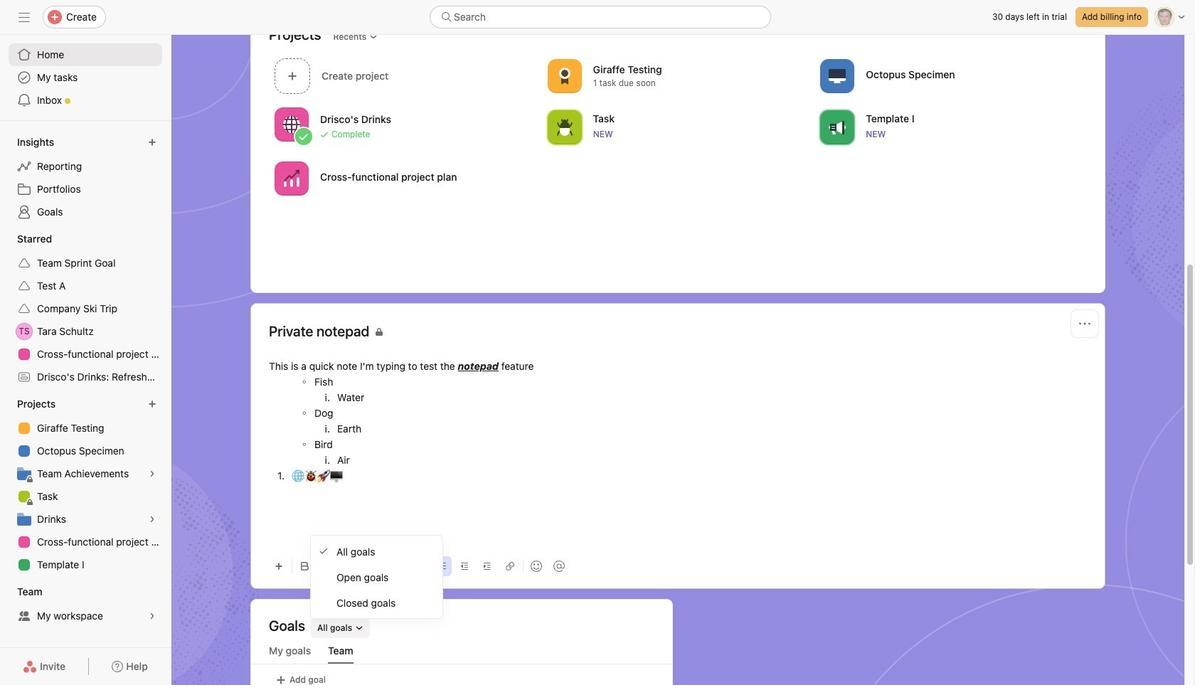 Task type: locate. For each thing, give the bounding box(es) containing it.
starred element
[[0, 226, 171, 391]]

projects element
[[0, 391, 171, 579]]

link image
[[506, 562, 515, 571]]

numbered list image
[[438, 562, 446, 571]]

hide sidebar image
[[19, 11, 30, 23]]

emoji image
[[531, 561, 542, 572]]

toolbar
[[269, 550, 1088, 582]]

see details, my workspace image
[[148, 612, 157, 621]]

new insights image
[[148, 138, 157, 147]]

insights element
[[0, 130, 171, 226]]

computer image
[[829, 67, 847, 84]]

graph image
[[283, 170, 300, 187]]

see details, team achievements image
[[148, 470, 157, 478]]

ribbon image
[[556, 67, 573, 84]]

list box
[[430, 6, 772, 28]]

at mention image
[[554, 561, 565, 572]]

global element
[[0, 35, 171, 120]]

see details, drinks image
[[148, 515, 157, 524]]

megaphone image
[[829, 119, 847, 136]]

document
[[269, 359, 1088, 545]]



Task type: describe. For each thing, give the bounding box(es) containing it.
increase list indent image
[[483, 562, 492, 571]]

new project or portfolio image
[[148, 400, 157, 409]]

bold image
[[301, 562, 310, 571]]

decrease list indent image
[[461, 562, 469, 571]]

actions image
[[1080, 318, 1091, 330]]

insert an object image
[[275, 562, 283, 571]]

globe image
[[283, 116, 300, 133]]

teams element
[[0, 579, 171, 631]]

bug image
[[556, 119, 573, 136]]



Task type: vqa. For each thing, say whether or not it's contained in the screenshot.
New project or portfolio Icon
yes



